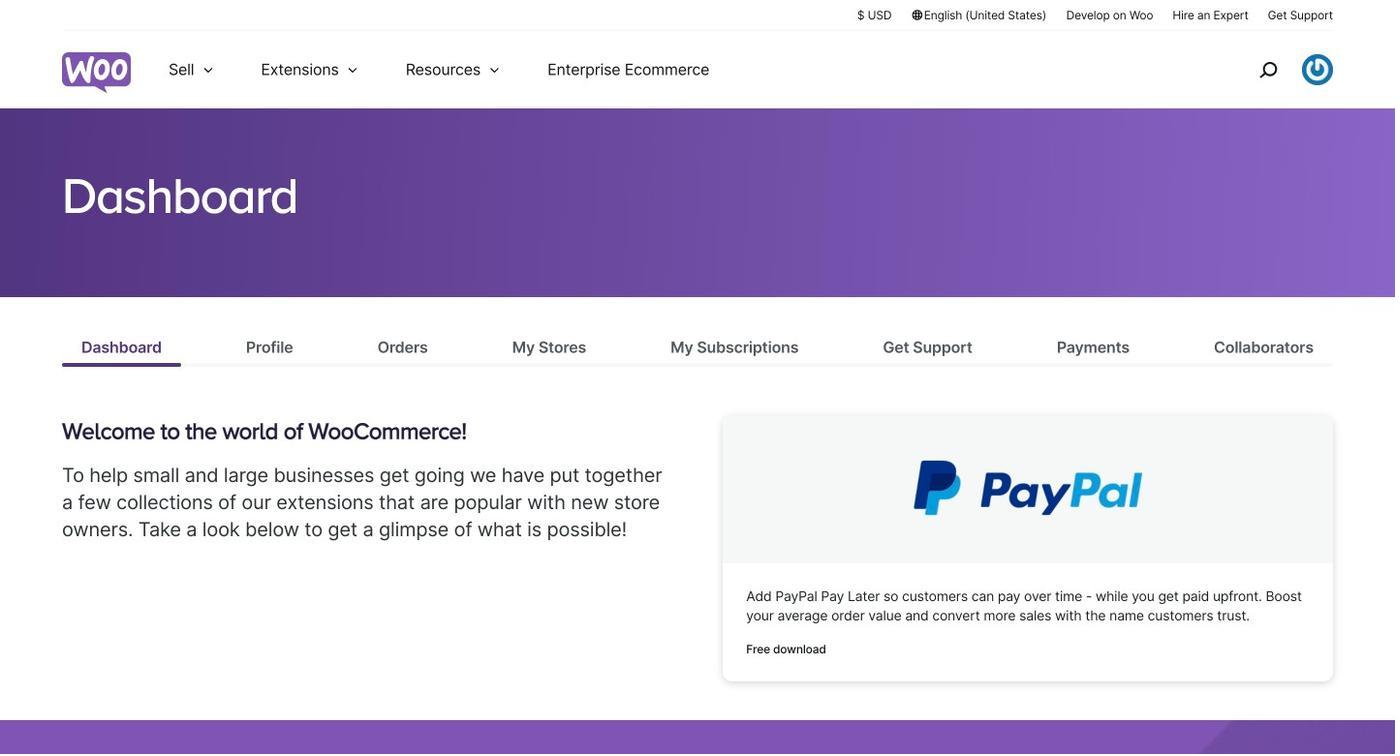 Task type: describe. For each thing, give the bounding box(es) containing it.
open account menu image
[[1302, 54, 1333, 85]]

service navigation menu element
[[1218, 38, 1333, 101]]



Task type: locate. For each thing, give the bounding box(es) containing it.
search image
[[1253, 54, 1284, 85]]



Task type: vqa. For each thing, say whether or not it's contained in the screenshot.
'Search subscriptions' text field
no



